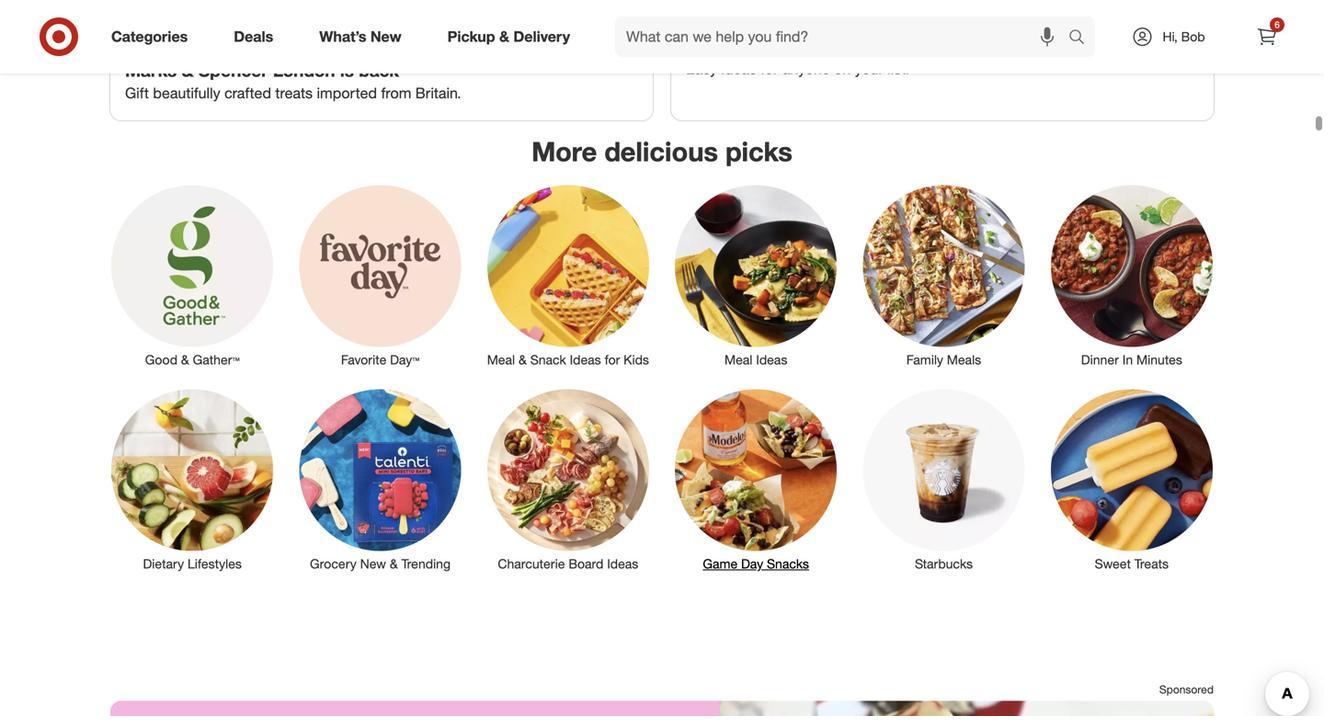 Task type: vqa. For each thing, say whether or not it's contained in the screenshot.
Email a gift message at right
no



Task type: describe. For each thing, give the bounding box(es) containing it.
new for grocery
[[360, 556, 386, 572]]

grocery new & trending link
[[286, 386, 474, 573]]

hi,
[[1163, 29, 1178, 45]]

search
[[1060, 29, 1104, 47]]

0 vertical spatial for
[[761, 60, 778, 78]]

& for pickup
[[499, 28, 509, 46]]

game
[[703, 556, 738, 572]]

london
[[273, 60, 335, 81]]

favorite
[[341, 352, 386, 368]]

meal for meal & snack ideas for kids
[[487, 352, 515, 368]]

dietary
[[143, 556, 184, 572]]

sweet treats link
[[1038, 386, 1226, 573]]

britain.
[[415, 84, 461, 102]]

easy ideas for anyone on your list.
[[686, 60, 910, 78]]

& for marks
[[182, 60, 194, 81]]

in
[[1123, 352, 1133, 368]]

grocery new & trending
[[310, 556, 451, 572]]

day
[[741, 556, 763, 572]]

starbucks link
[[850, 386, 1038, 573]]

more delicious picks
[[532, 135, 793, 168]]

What can we help you find? suggestions appear below search field
[[615, 17, 1073, 57]]

meals
[[947, 352, 981, 368]]

0 horizontal spatial for
[[605, 352, 620, 368]]

charcuterie board ideas link
[[474, 386, 662, 573]]

anyone
[[782, 60, 830, 78]]

family
[[907, 352, 943, 368]]

snack
[[530, 352, 566, 368]]

charcuterie
[[498, 556, 565, 572]]

meal ideas
[[725, 352, 787, 368]]

favorite day™
[[341, 352, 419, 368]]

treats
[[275, 84, 313, 102]]

what's new
[[319, 28, 402, 46]]

minutes
[[1137, 352, 1182, 368]]

pickup & delivery link
[[432, 17, 593, 57]]

gather™
[[193, 352, 240, 368]]

sweet
[[1095, 556, 1131, 572]]

meal for meal ideas
[[725, 352, 753, 368]]

categories link
[[96, 17, 211, 57]]

family meals
[[907, 352, 981, 368]]

lifestyles
[[188, 556, 242, 572]]

back
[[359, 60, 399, 81]]

grocery
[[310, 556, 357, 572]]

dietary lifestyles link
[[98, 386, 286, 573]]

meal & snack ideas for kids
[[487, 352, 649, 368]]

treats
[[1135, 556, 1169, 572]]

pickup
[[448, 28, 495, 46]]

family meals link
[[850, 182, 1038, 369]]

list.
[[887, 60, 910, 78]]

snacks
[[767, 556, 809, 572]]

is
[[340, 60, 354, 81]]

meal ideas link
[[662, 182, 850, 369]]

deals
[[234, 28, 273, 46]]



Task type: locate. For each thing, give the bounding box(es) containing it.
new up back on the top left
[[370, 28, 402, 46]]

from
[[381, 84, 411, 102]]

favorite day™ link
[[286, 182, 474, 369]]

delivery
[[513, 28, 570, 46]]

day™
[[390, 352, 419, 368]]

1 vertical spatial new
[[360, 556, 386, 572]]

good & gather™ link
[[98, 182, 286, 369]]

for
[[761, 60, 778, 78], [605, 352, 620, 368]]

more
[[532, 135, 597, 168]]

sweet treats
[[1095, 556, 1169, 572]]

new
[[370, 28, 402, 46], [360, 556, 386, 572]]

marks & spencer london is back gift beautifully crafted treats imported from britain.
[[125, 60, 461, 102]]

good
[[145, 352, 177, 368]]

& for meal
[[519, 352, 527, 368]]

1 horizontal spatial for
[[761, 60, 778, 78]]

& left trending
[[390, 556, 398, 572]]

1 meal from the left
[[487, 352, 515, 368]]

game day snacks
[[703, 556, 809, 572]]

dietary lifestyles
[[143, 556, 242, 572]]

sponsored
[[1159, 683, 1214, 697]]

new inside "what's new" link
[[370, 28, 402, 46]]

& inside meal & snack ideas for kids link
[[519, 352, 527, 368]]

new inside grocery new & trending link
[[360, 556, 386, 572]]

& inside marks & spencer london is back gift beautifully crafted treats imported from britain.
[[182, 60, 194, 81]]

trending
[[401, 556, 451, 572]]

& inside pickup & delivery link
[[499, 28, 509, 46]]

spencer
[[198, 60, 268, 81]]

& left snack
[[519, 352, 527, 368]]

dinner in minutes link
[[1038, 182, 1226, 369]]

pickup & delivery
[[448, 28, 570, 46]]

delicious
[[604, 135, 718, 168]]

marks
[[125, 60, 177, 81]]

gift
[[125, 84, 149, 102]]

6
[[1275, 19, 1280, 30]]

new right the grocery
[[360, 556, 386, 572]]

ideas
[[570, 352, 601, 368], [756, 352, 787, 368], [607, 556, 638, 572]]

what's new link
[[304, 17, 425, 57]]

categories
[[111, 28, 188, 46]]

what's
[[319, 28, 366, 46]]

& up beautifully
[[182, 60, 194, 81]]

beautifully
[[153, 84, 220, 102]]

meal inside 'link'
[[725, 352, 753, 368]]

& for good
[[181, 352, 189, 368]]

good & gather™
[[145, 352, 240, 368]]

2 meal from the left
[[725, 352, 753, 368]]

crafted
[[224, 84, 271, 102]]

easy
[[686, 60, 717, 78]]

& right pickup
[[499, 28, 509, 46]]

new for what's
[[370, 28, 402, 46]]

ideas inside 'link'
[[756, 352, 787, 368]]

&
[[499, 28, 509, 46], [182, 60, 194, 81], [181, 352, 189, 368], [519, 352, 527, 368], [390, 556, 398, 572]]

6 link
[[1247, 17, 1287, 57]]

& inside grocery new & trending link
[[390, 556, 398, 572]]

0 horizontal spatial meal
[[487, 352, 515, 368]]

dinner
[[1081, 352, 1119, 368]]

board
[[569, 556, 604, 572]]

for right ideas
[[761, 60, 778, 78]]

easy ideas for anyone on your list. link
[[671, 0, 1214, 96]]

0 vertical spatial new
[[370, 28, 402, 46]]

dinner in minutes
[[1081, 352, 1182, 368]]

picks
[[726, 135, 793, 168]]

charcuterie board ideas
[[498, 556, 638, 572]]

1 vertical spatial for
[[605, 352, 620, 368]]

search button
[[1060, 17, 1104, 61]]

& inside good & gather™ "link"
[[181, 352, 189, 368]]

deals link
[[218, 17, 296, 57]]

meal
[[487, 352, 515, 368], [725, 352, 753, 368]]

bob
[[1181, 29, 1205, 45]]

your
[[855, 60, 883, 78]]

kids
[[624, 352, 649, 368]]

on
[[834, 60, 851, 78]]

imported
[[317, 84, 377, 102]]

meal & snack ideas for kids link
[[474, 182, 662, 369]]

0 horizontal spatial ideas
[[570, 352, 601, 368]]

& right good
[[181, 352, 189, 368]]

1 horizontal spatial meal
[[725, 352, 753, 368]]

starbucks
[[915, 556, 973, 572]]

hi, bob
[[1163, 29, 1205, 45]]

game day snacks link
[[662, 386, 850, 573]]

for left the kids in the left of the page
[[605, 352, 620, 368]]

ideas
[[721, 60, 757, 78]]

1 horizontal spatial ideas
[[607, 556, 638, 572]]

2 horizontal spatial ideas
[[756, 352, 787, 368]]



